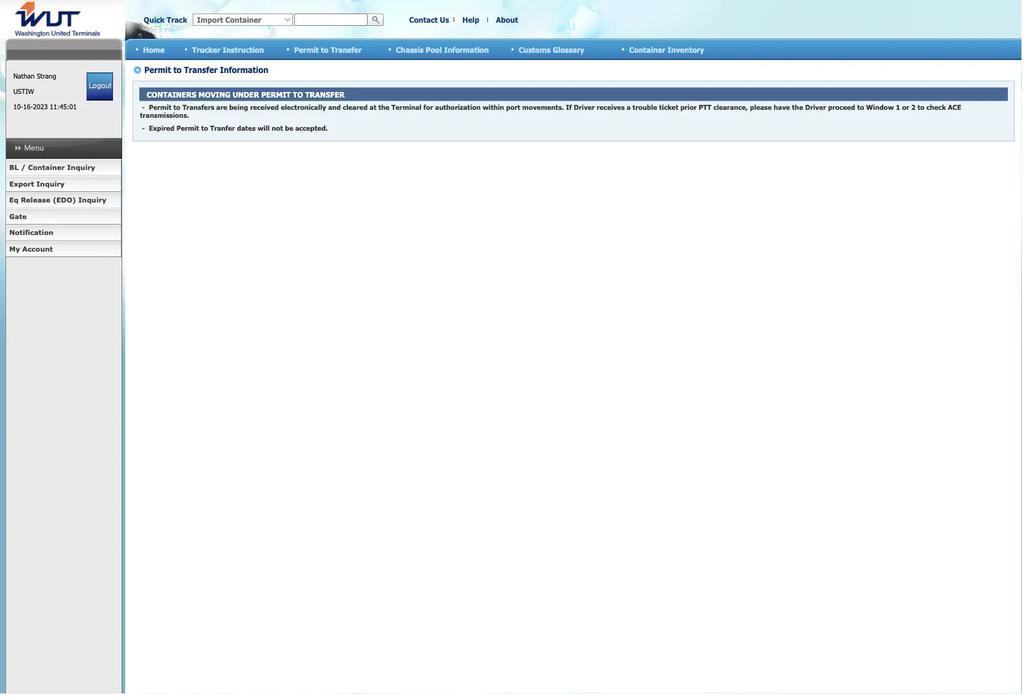 Task type: describe. For each thing, give the bounding box(es) containing it.
eq release (edo) inquiry link
[[6, 192, 122, 208]]

account
[[22, 245, 53, 253]]

inventory
[[667, 45, 704, 54]]

contact
[[409, 15, 438, 24]]

trucker
[[192, 45, 220, 54]]

notification link
[[6, 225, 122, 241]]

about
[[496, 15, 518, 24]]

export
[[9, 180, 34, 188]]

inquiry for container
[[67, 163, 95, 172]]

home
[[143, 45, 165, 54]]

my
[[9, 245, 20, 253]]

chassis pool information
[[396, 45, 489, 54]]

0 horizontal spatial container
[[28, 163, 65, 172]]

ustiw
[[13, 87, 34, 95]]

to
[[321, 45, 329, 54]]

pool
[[426, 45, 442, 54]]

notification
[[9, 228, 53, 237]]

export inquiry link
[[6, 176, 122, 192]]

permit to transfer
[[294, 45, 362, 54]]

gate link
[[6, 208, 122, 225]]

trucker instruction
[[192, 45, 264, 54]]

10-16-2023 11:45:01
[[13, 103, 77, 111]]

help link
[[462, 15, 479, 24]]

bl / container inquiry link
[[6, 160, 122, 176]]

bl
[[9, 163, 19, 172]]

information
[[444, 45, 489, 54]]

help
[[462, 15, 479, 24]]

contact us link
[[409, 15, 449, 24]]



Task type: locate. For each thing, give the bounding box(es) containing it.
nathan
[[13, 72, 35, 80]]

export inquiry
[[9, 180, 65, 188]]

nathan strang
[[13, 72, 56, 80]]

my account link
[[6, 241, 122, 257]]

0 vertical spatial inquiry
[[67, 163, 95, 172]]

us
[[440, 15, 449, 24]]

chassis
[[396, 45, 424, 54]]

track
[[167, 15, 187, 24]]

inquiry down bl / container inquiry
[[36, 180, 65, 188]]

1 horizontal spatial container
[[629, 45, 665, 54]]

gate
[[9, 212, 27, 220]]

login image
[[87, 72, 113, 101]]

glossary
[[553, 45, 584, 54]]

instruction
[[223, 45, 264, 54]]

None text field
[[294, 14, 368, 26]]

eq release (edo) inquiry
[[9, 196, 106, 204]]

customs glossary
[[519, 45, 584, 54]]

container inventory
[[629, 45, 704, 54]]

11:45:01
[[50, 103, 77, 111]]

inquiry
[[67, 163, 95, 172], [36, 180, 65, 188], [78, 196, 106, 204]]

container up "export inquiry"
[[28, 163, 65, 172]]

inquiry up export inquiry link
[[67, 163, 95, 172]]

(edo)
[[53, 196, 76, 204]]

contact us
[[409, 15, 449, 24]]

16-
[[23, 103, 33, 111]]

about link
[[496, 15, 518, 24]]

permit
[[294, 45, 319, 54]]

transfer
[[331, 45, 362, 54]]

bl / container inquiry
[[9, 163, 95, 172]]

quick track
[[144, 15, 187, 24]]

10-
[[13, 103, 23, 111]]

container
[[629, 45, 665, 54], [28, 163, 65, 172]]

inquiry for (edo)
[[78, 196, 106, 204]]

1 vertical spatial container
[[28, 163, 65, 172]]

2 vertical spatial inquiry
[[78, 196, 106, 204]]

strang
[[37, 72, 56, 80]]

customs
[[519, 45, 551, 54]]

0 vertical spatial container
[[629, 45, 665, 54]]

container left the inventory
[[629, 45, 665, 54]]

my account
[[9, 245, 53, 253]]

release
[[21, 196, 50, 204]]

inquiry right (edo)
[[78, 196, 106, 204]]

2023
[[33, 103, 48, 111]]

/
[[21, 163, 26, 172]]

quick
[[144, 15, 165, 24]]

1 vertical spatial inquiry
[[36, 180, 65, 188]]

eq
[[9, 196, 19, 204]]



Task type: vqa. For each thing, say whether or not it's contained in the screenshot.
'Help'
yes



